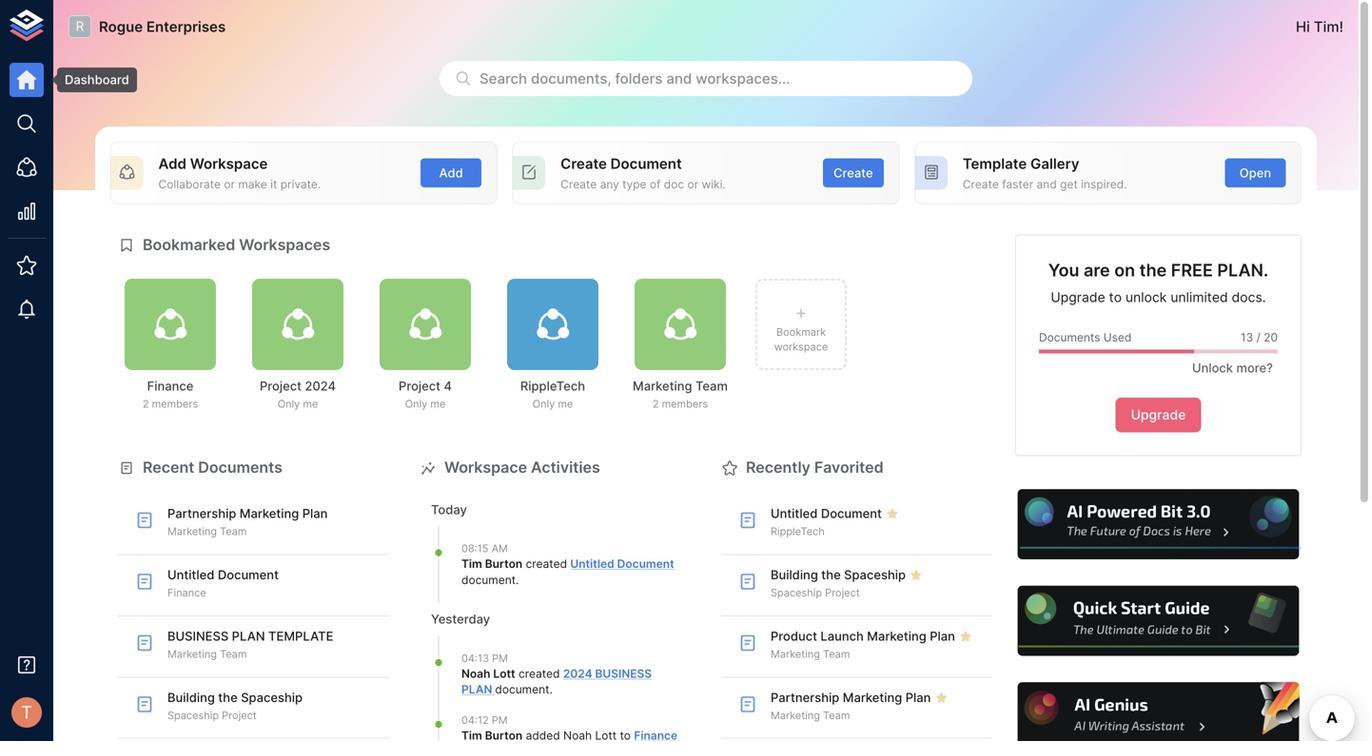 Task type: describe. For each thing, give the bounding box(es) containing it.
untitled document finance
[[167, 568, 279, 599]]

hi tim !
[[1296, 18, 1344, 35]]

13
[[1241, 331, 1253, 345]]

1 vertical spatial workspace
[[444, 458, 527, 477]]

recently
[[746, 458, 811, 477]]

document for create document create any type of doc or wiki.
[[611, 155, 682, 172]]

free
[[1171, 260, 1213, 281]]

rippletech only me
[[520, 379, 585, 410]]

only inside rippletech only me
[[533, 398, 555, 410]]

plan inside business plan template marketing team
[[232, 629, 265, 644]]

dashboard
[[65, 72, 129, 87]]

members inside marketing team 2 members
[[662, 398, 708, 410]]

2 inside marketing team 2 members
[[653, 398, 659, 410]]

04:12
[[462, 714, 489, 726]]

activities
[[531, 458, 600, 477]]

the for building the spaceship spaceship project
[[218, 690, 238, 705]]

marketing inside business plan template marketing team
[[167, 648, 217, 660]]

team inside marketing team 2 members
[[696, 379, 728, 393]]

team inside business plan template marketing team
[[220, 648, 247, 660]]

search documents, folders and workspaces... button
[[440, 61, 973, 96]]

only for 4
[[405, 398, 428, 410]]

4
[[444, 379, 452, 393]]

bookmark
[[776, 326, 826, 338]]

untitled document
[[771, 506, 882, 521]]

launch
[[821, 629, 864, 644]]

lott
[[493, 667, 515, 681]]

unlock more?
[[1192, 361, 1273, 375]]

template gallery create faster and get inspired.
[[963, 155, 1127, 191]]

faster
[[1002, 177, 1034, 191]]

workspace
[[774, 341, 828, 353]]

untitled for untitled document
[[771, 506, 818, 521]]

add workspace collaborate or make it private.
[[158, 155, 321, 191]]

plan.
[[1217, 260, 1269, 281]]

08:15 am tim burton created untitled document document .
[[462, 543, 674, 587]]

bookmarked workspaces
[[143, 236, 330, 254]]

partnership for partnership marketing plan
[[771, 690, 840, 705]]

untitled for untitled document finance
[[167, 568, 215, 582]]

spaceship project
[[771, 587, 860, 599]]

2024 business plan
[[462, 667, 652, 697]]

are
[[1084, 260, 1110, 281]]

folders
[[615, 70, 663, 87]]

today
[[431, 502, 467, 517]]

bookmark workspace button
[[756, 279, 847, 370]]

product
[[771, 629, 817, 644]]

inspired.
[[1081, 177, 1127, 191]]

13 / 20
[[1241, 331, 1278, 345]]

business inside 2024 business plan
[[595, 667, 652, 681]]

more?
[[1237, 361, 1273, 375]]

08:15
[[462, 543, 489, 555]]

create inside button
[[834, 166, 873, 180]]

unlock
[[1192, 361, 1233, 375]]

pm for 04:12 pm
[[492, 714, 508, 726]]

1 help image from the top
[[1015, 487, 1302, 563]]

building for building the spaceship
[[771, 568, 818, 582]]

finance 2 members
[[143, 379, 198, 410]]

workspace activities
[[444, 458, 600, 477]]

untitled inside 08:15 am tim burton created untitled document document .
[[570, 557, 614, 571]]

document for untitled document finance
[[218, 568, 279, 582]]

gallery
[[1031, 155, 1080, 172]]

noah
[[462, 667, 491, 681]]

plan inside 2024 business plan
[[462, 683, 492, 697]]

yesterday
[[431, 612, 490, 627]]

1 horizontal spatial documents
[[1039, 331, 1100, 345]]

1 vertical spatial plan
[[930, 629, 955, 644]]

unlock more? button
[[1182, 354, 1278, 383]]

partnership marketing plan
[[771, 690, 931, 705]]

document for untitled document
[[821, 506, 882, 521]]

members inside finance 2 members
[[152, 398, 198, 410]]

noah lott created
[[462, 667, 563, 681]]

tim inside 08:15 am tim burton created untitled document document .
[[462, 557, 482, 571]]

used
[[1104, 331, 1132, 345]]

rippletech for rippletech only me
[[520, 379, 585, 393]]

product launch marketing plan
[[771, 629, 955, 644]]

get
[[1060, 177, 1078, 191]]

recent
[[143, 458, 194, 477]]

marketing inside marketing team 2 members
[[633, 379, 692, 393]]

project inside project 2024 only me
[[260, 379, 302, 393]]

documents used
[[1039, 331, 1132, 345]]

project 2024 only me
[[260, 379, 336, 410]]

recently favorited
[[746, 458, 884, 477]]

doc
[[664, 177, 684, 191]]

enterprises
[[146, 18, 226, 35]]

team inside partnership marketing plan marketing team
[[220, 525, 247, 538]]

project inside building the spaceship spaceship project
[[222, 709, 257, 722]]

building the spaceship
[[771, 568, 906, 582]]

unlock
[[1126, 289, 1167, 306]]

recent documents
[[143, 458, 283, 477]]

upgrade inside upgrade button
[[1131, 407, 1186, 423]]

0 vertical spatial tim
[[1314, 18, 1339, 35]]

only for 2024
[[278, 398, 300, 410]]

1 vertical spatial document
[[495, 683, 550, 697]]

open
[[1240, 166, 1272, 180]]

plan for partnership marketing plan
[[906, 690, 931, 705]]

pm for 04:13 pm
[[492, 652, 508, 665]]

add for add workspace collaborate or make it private.
[[158, 155, 187, 172]]

building the spaceship spaceship project
[[167, 690, 303, 722]]

t button
[[6, 692, 48, 734]]

marketing team for partnership
[[771, 709, 850, 722]]

. inside 08:15 am tim burton created untitled document document .
[[516, 573, 519, 587]]

collaborate
[[158, 177, 221, 191]]

building for building the spaceship spaceship project
[[167, 690, 215, 705]]



Task type: locate. For each thing, give the bounding box(es) containing it.
0 horizontal spatial add
[[158, 155, 187, 172]]

1 vertical spatial finance
[[167, 587, 206, 599]]

building inside building the spaceship spaceship project
[[167, 690, 215, 705]]

0 vertical spatial pm
[[492, 652, 508, 665]]

the inside building the spaceship spaceship project
[[218, 690, 238, 705]]

1 vertical spatial marketing team
[[771, 709, 850, 722]]

document inside 08:15 am tim burton created untitled document document .
[[462, 573, 516, 587]]

or
[[224, 177, 235, 191], [687, 177, 699, 191]]

1 vertical spatial the
[[822, 568, 841, 582]]

workspace inside add workspace collaborate or make it private.
[[190, 155, 268, 172]]

2024 business plan link
[[462, 667, 652, 697]]

or inside add workspace collaborate or make it private.
[[224, 177, 235, 191]]

document .
[[495, 683, 553, 697]]

rippletech up the activities
[[520, 379, 585, 393]]

bookmarked
[[143, 236, 235, 254]]

created inside 08:15 am tim burton created untitled document document .
[[526, 557, 567, 571]]

1 horizontal spatial partnership
[[771, 690, 840, 705]]

0 horizontal spatial documents
[[198, 458, 283, 477]]

1 horizontal spatial or
[[687, 177, 699, 191]]

and down gallery on the top of page
[[1037, 177, 1057, 191]]

2024
[[305, 379, 336, 393], [563, 667, 592, 681]]

partnership
[[167, 506, 236, 521], [771, 690, 840, 705]]

create document create any type of doc or wiki.
[[561, 155, 726, 191]]

add for add
[[439, 166, 463, 180]]

document inside 08:15 am tim burton created untitled document document .
[[617, 557, 674, 571]]

finance up business plan template marketing team
[[167, 587, 206, 599]]

marketing team down partnership marketing plan
[[771, 709, 850, 722]]

1 horizontal spatial add
[[439, 166, 463, 180]]

or left make on the top left
[[224, 177, 235, 191]]

3 help image from the top
[[1015, 680, 1302, 741]]

spaceship
[[844, 568, 906, 582], [771, 587, 822, 599], [241, 690, 303, 705], [167, 709, 219, 722]]

created up document . on the bottom left
[[519, 667, 560, 681]]

2 only from the left
[[405, 398, 428, 410]]

2 or from the left
[[687, 177, 699, 191]]

wiki.
[[702, 177, 726, 191]]

0 vertical spatial rippletech
[[520, 379, 585, 393]]

1 vertical spatial building
[[167, 690, 215, 705]]

1 horizontal spatial and
[[1037, 177, 1057, 191]]

1 vertical spatial business
[[595, 667, 652, 681]]

2 horizontal spatial the
[[1140, 260, 1167, 281]]

1 vertical spatial pm
[[492, 714, 508, 726]]

1 vertical spatial 2024
[[563, 667, 592, 681]]

me for 4
[[430, 398, 446, 410]]

me
[[303, 398, 318, 410], [430, 398, 446, 410], [558, 398, 573, 410]]

documents left used
[[1039, 331, 1100, 345]]

created right burton
[[526, 557, 567, 571]]

the for building the spaceship
[[822, 568, 841, 582]]

3 me from the left
[[558, 398, 573, 410]]

project inside the project 4 only me
[[399, 379, 441, 393]]

untitled down partnership marketing plan marketing team
[[167, 568, 215, 582]]

0 vertical spatial finance
[[147, 379, 194, 393]]

1 horizontal spatial me
[[430, 398, 446, 410]]

create inside template gallery create faster and get inspired.
[[963, 177, 999, 191]]

plan down "noah"
[[462, 683, 492, 697]]

1 horizontal spatial plan
[[462, 683, 492, 697]]

upgrade down you at top right
[[1051, 289, 1106, 306]]

2 vertical spatial plan
[[906, 690, 931, 705]]

finance inside untitled document finance
[[167, 587, 206, 599]]

0 horizontal spatial members
[[152, 398, 198, 410]]

0 vertical spatial document
[[462, 573, 516, 587]]

am
[[492, 543, 508, 555]]

you
[[1048, 260, 1080, 281]]

tim
[[1314, 18, 1339, 35], [462, 557, 482, 571]]

members
[[152, 398, 198, 410], [662, 398, 708, 410]]

create button
[[823, 158, 884, 188]]

business inside business plan template marketing team
[[167, 629, 229, 644]]

1 horizontal spatial only
[[405, 398, 428, 410]]

me inside project 2024 only me
[[303, 398, 318, 410]]

hi
[[1296, 18, 1310, 35]]

2 members from the left
[[662, 398, 708, 410]]

partnership down product
[[771, 690, 840, 705]]

1 marketing team from the top
[[771, 648, 850, 660]]

2 horizontal spatial me
[[558, 398, 573, 410]]

!
[[1339, 18, 1344, 35]]

or right doc
[[687, 177, 699, 191]]

marketing team for product
[[771, 648, 850, 660]]

the
[[1140, 260, 1167, 281], [822, 568, 841, 582], [218, 690, 238, 705]]

rippletech for rippletech
[[771, 525, 825, 538]]

pm right 04:12
[[492, 714, 508, 726]]

and right folders
[[667, 70, 692, 87]]

0 horizontal spatial rippletech
[[520, 379, 585, 393]]

upgrade down unlock more? button
[[1131, 407, 1186, 423]]

finance
[[147, 379, 194, 393], [167, 587, 206, 599]]

1 horizontal spatial tim
[[1314, 18, 1339, 35]]

rippletech
[[520, 379, 585, 393], [771, 525, 825, 538]]

2 help image from the top
[[1015, 583, 1302, 659]]

burton
[[485, 557, 523, 571]]

workspaces...
[[696, 70, 790, 87]]

1 horizontal spatial .
[[550, 683, 553, 697]]

2 2 from the left
[[653, 398, 659, 410]]

0 horizontal spatial untitled
[[167, 568, 215, 582]]

1 vertical spatial upgrade
[[1131, 407, 1186, 423]]

1 vertical spatial rippletech
[[771, 525, 825, 538]]

partnership down recent documents
[[167, 506, 236, 521]]

type
[[623, 177, 647, 191]]

1 horizontal spatial workspace
[[444, 458, 527, 477]]

business plan template marketing team
[[167, 629, 333, 660]]

1 horizontal spatial rippletech
[[771, 525, 825, 538]]

1 vertical spatial documents
[[198, 458, 283, 477]]

3 only from the left
[[533, 398, 555, 410]]

it
[[270, 177, 277, 191]]

untitled right burton
[[570, 557, 614, 571]]

2024 inside 2024 business plan
[[563, 667, 592, 681]]

0 horizontal spatial and
[[667, 70, 692, 87]]

1 vertical spatial partnership
[[771, 690, 840, 705]]

2
[[143, 398, 149, 410], [653, 398, 659, 410]]

partnership for partnership marketing plan marketing team
[[167, 506, 236, 521]]

0 vertical spatial workspace
[[190, 155, 268, 172]]

and inside button
[[667, 70, 692, 87]]

2 horizontal spatial untitled
[[771, 506, 818, 521]]

private.
[[280, 177, 321, 191]]

1 only from the left
[[278, 398, 300, 410]]

project 4 only me
[[399, 379, 452, 410]]

0 vertical spatial business
[[167, 629, 229, 644]]

0 horizontal spatial 2
[[143, 398, 149, 410]]

untitled inside untitled document finance
[[167, 568, 215, 582]]

documents
[[1039, 331, 1100, 345], [198, 458, 283, 477]]

building up spaceship project
[[771, 568, 818, 582]]

document inside untitled document finance
[[218, 568, 279, 582]]

you are on the free plan. upgrade to unlock unlimited docs.
[[1048, 260, 1269, 306]]

me inside the project 4 only me
[[430, 398, 446, 410]]

0 vertical spatial partnership
[[167, 506, 236, 521]]

add button
[[421, 158, 482, 188]]

docs.
[[1232, 289, 1266, 306]]

0 horizontal spatial upgrade
[[1051, 289, 1106, 306]]

0 vertical spatial 2024
[[305, 379, 336, 393]]

the inside you are on the free plan. upgrade to unlock unlimited docs.
[[1140, 260, 1167, 281]]

04:12 pm
[[462, 714, 508, 726]]

04:13
[[462, 652, 489, 665]]

1 or from the left
[[224, 177, 235, 191]]

0 vertical spatial help image
[[1015, 487, 1302, 563]]

add inside add workspace collaborate or make it private.
[[158, 155, 187, 172]]

2 horizontal spatial only
[[533, 398, 555, 410]]

2 vertical spatial the
[[218, 690, 238, 705]]

0 horizontal spatial business
[[167, 629, 229, 644]]

tim down 08:15
[[462, 557, 482, 571]]

0 vertical spatial and
[[667, 70, 692, 87]]

the up spaceship project
[[822, 568, 841, 582]]

favorited
[[814, 458, 884, 477]]

rippletech down untitled document
[[771, 525, 825, 538]]

0 horizontal spatial plan
[[232, 629, 265, 644]]

untitled
[[771, 506, 818, 521], [570, 557, 614, 571], [167, 568, 215, 582]]

2024 inside project 2024 only me
[[305, 379, 336, 393]]

2 me from the left
[[430, 398, 446, 410]]

1 vertical spatial tim
[[462, 557, 482, 571]]

partnership inside partnership marketing plan marketing team
[[167, 506, 236, 521]]

untitled down recently
[[771, 506, 818, 521]]

on
[[1115, 260, 1135, 281]]

template
[[268, 629, 333, 644]]

0 horizontal spatial only
[[278, 398, 300, 410]]

0 vertical spatial documents
[[1039, 331, 1100, 345]]

partnership marketing plan marketing team
[[167, 506, 328, 538]]

2 marketing team from the top
[[771, 709, 850, 722]]

marketing team down product
[[771, 648, 850, 660]]

document down burton
[[462, 573, 516, 587]]

dashboard tooltip
[[44, 68, 137, 92]]

1 vertical spatial .
[[550, 683, 553, 697]]

1 horizontal spatial 2
[[653, 398, 659, 410]]

upgrade button
[[1116, 398, 1201, 433]]

any
[[600, 177, 619, 191]]

make
[[238, 177, 267, 191]]

workspace up today
[[444, 458, 527, 477]]

0 vertical spatial building
[[771, 568, 818, 582]]

04:13 pm
[[462, 652, 508, 665]]

0 vertical spatial created
[[526, 557, 567, 571]]

workspace up make on the top left
[[190, 155, 268, 172]]

document down noah lott created
[[495, 683, 550, 697]]

search
[[480, 70, 527, 87]]

help image
[[1015, 487, 1302, 563], [1015, 583, 1302, 659], [1015, 680, 1302, 741]]

upgrade inside you are on the free plan. upgrade to unlock unlimited docs.
[[1051, 289, 1106, 306]]

plan inside partnership marketing plan marketing team
[[302, 506, 328, 521]]

document
[[611, 155, 682, 172], [821, 506, 882, 521], [617, 557, 674, 571], [218, 568, 279, 582]]

0 horizontal spatial workspace
[[190, 155, 268, 172]]

1 vertical spatial created
[[519, 667, 560, 681]]

document inside create document create any type of doc or wiki.
[[611, 155, 682, 172]]

me for 2024
[[303, 398, 318, 410]]

business
[[167, 629, 229, 644], [595, 667, 652, 681]]

0 vertical spatial marketing team
[[771, 648, 850, 660]]

0 vertical spatial plan
[[232, 629, 265, 644]]

documents up partnership marketing plan marketing team
[[198, 458, 283, 477]]

0 horizontal spatial 2024
[[305, 379, 336, 393]]

plan left template
[[232, 629, 265, 644]]

building down business plan template marketing team
[[167, 690, 215, 705]]

0 vertical spatial .
[[516, 573, 519, 587]]

2 inside finance 2 members
[[143, 398, 149, 410]]

. down burton
[[516, 573, 519, 587]]

0 horizontal spatial partnership
[[167, 506, 236, 521]]

of
[[650, 177, 661, 191]]

1 horizontal spatial the
[[822, 568, 841, 582]]

me inside rippletech only me
[[558, 398, 573, 410]]

1 horizontal spatial members
[[662, 398, 708, 410]]

0 horizontal spatial me
[[303, 398, 318, 410]]

add inside button
[[439, 166, 463, 180]]

pm up lott
[[492, 652, 508, 665]]

0 vertical spatial plan
[[302, 506, 328, 521]]

1 vertical spatial help image
[[1015, 583, 1302, 659]]

and inside template gallery create faster and get inspired.
[[1037, 177, 1057, 191]]

template
[[963, 155, 1027, 172]]

1 members from the left
[[152, 398, 198, 410]]

1 vertical spatial and
[[1037, 177, 1057, 191]]

document
[[462, 573, 516, 587], [495, 683, 550, 697]]

1 2 from the left
[[143, 398, 149, 410]]

the up unlock
[[1140, 260, 1167, 281]]

. down noah lott created
[[550, 683, 553, 697]]

1 vertical spatial plan
[[462, 683, 492, 697]]

marketing team 2 members
[[633, 379, 728, 410]]

finance inside finance 2 members
[[147, 379, 194, 393]]

search documents, folders and workspaces...
[[480, 70, 790, 87]]

or inside create document create any type of doc or wiki.
[[687, 177, 699, 191]]

tim right hi
[[1314, 18, 1339, 35]]

0 horizontal spatial or
[[224, 177, 235, 191]]

project
[[260, 379, 302, 393], [399, 379, 441, 393], [825, 587, 860, 599], [222, 709, 257, 722]]

plan
[[302, 506, 328, 521], [930, 629, 955, 644], [906, 690, 931, 705]]

documents,
[[531, 70, 611, 87]]

the down business plan template marketing team
[[218, 690, 238, 705]]

only inside project 2024 only me
[[278, 398, 300, 410]]

0 horizontal spatial building
[[167, 690, 215, 705]]

untitled document link
[[570, 557, 674, 571]]

create
[[561, 155, 607, 172], [834, 166, 873, 180], [561, 177, 597, 191], [963, 177, 999, 191]]

progress bar
[[956, 350, 1278, 354]]

rogue enterprises
[[99, 18, 226, 35]]

2 vertical spatial help image
[[1015, 680, 1302, 741]]

t
[[21, 702, 32, 723]]

finance up recent
[[147, 379, 194, 393]]

open button
[[1225, 158, 1286, 188]]

plan for partnership marketing plan marketing team
[[302, 506, 328, 521]]

r
[[76, 18, 84, 34]]

1 horizontal spatial upgrade
[[1131, 407, 1186, 423]]

1 horizontal spatial 2024
[[563, 667, 592, 681]]

bookmark workspace
[[774, 326, 828, 353]]

created
[[526, 557, 567, 571], [519, 667, 560, 681]]

1 horizontal spatial building
[[771, 568, 818, 582]]

0 vertical spatial the
[[1140, 260, 1167, 281]]

workspaces
[[239, 236, 330, 254]]

0 vertical spatial upgrade
[[1051, 289, 1106, 306]]

/
[[1257, 331, 1261, 345]]

0 horizontal spatial tim
[[462, 557, 482, 571]]

only inside the project 4 only me
[[405, 398, 428, 410]]

0 horizontal spatial .
[[516, 573, 519, 587]]

1 horizontal spatial business
[[595, 667, 652, 681]]

unlimited
[[1171, 289, 1228, 306]]

1 horizontal spatial untitled
[[570, 557, 614, 571]]

add
[[158, 155, 187, 172], [439, 166, 463, 180]]

1 me from the left
[[303, 398, 318, 410]]

0 horizontal spatial the
[[218, 690, 238, 705]]



Task type: vqa. For each thing, say whether or not it's contained in the screenshot.


